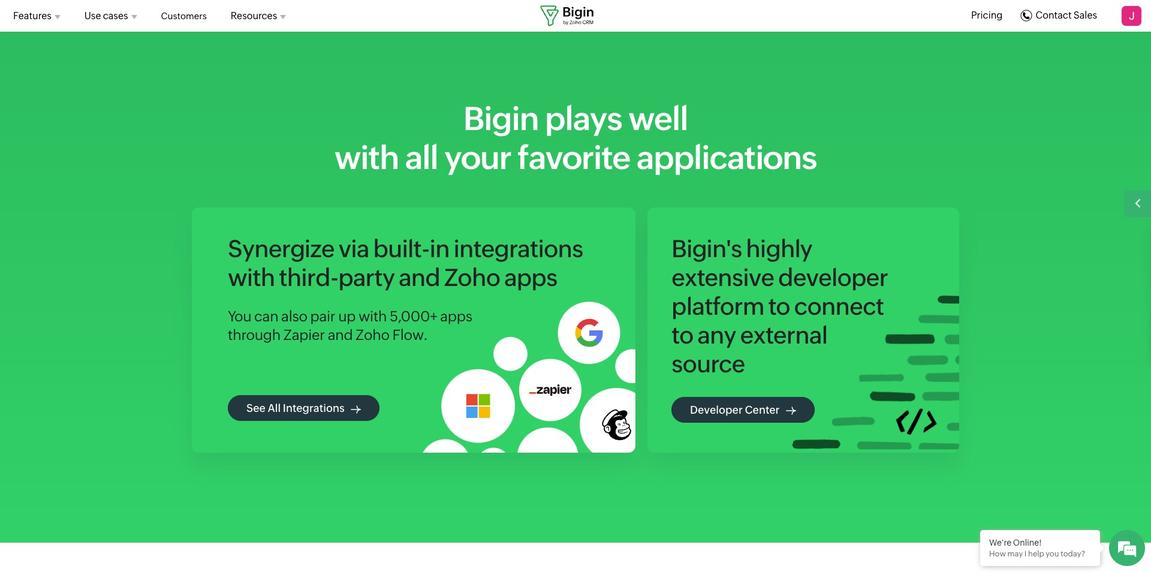 Task type: vqa. For each thing, say whether or not it's contained in the screenshot.
Developer Center
yes



Task type: describe. For each thing, give the bounding box(es) containing it.
with inside bigin plays well with all your favorite applications
[[335, 139, 399, 176]]

1 vertical spatial to
[[672, 321, 693, 349]]

use
[[84, 10, 101, 21]]

highly
[[746, 235, 812, 263]]

connect
[[794, 293, 884, 320]]

cases
[[103, 10, 128, 21]]

pair
[[310, 308, 336, 324]]

how
[[989, 549, 1006, 558]]

integrations
[[283, 402, 345, 415]]

see all integrations
[[246, 402, 345, 415]]

zoho inside synergize via built-in integrations with third-party and zoho apps
[[444, 264, 500, 291]]

use cases
[[84, 10, 128, 21]]

also
[[281, 308, 308, 324]]

customers
[[161, 10, 207, 21]]

platform
[[672, 293, 764, 320]]

developer
[[690, 404, 743, 416]]

extensive
[[672, 264, 774, 291]]

sales
[[1074, 10, 1097, 21]]

bigin's highly extensive developer platform to connect to any external source
[[672, 235, 888, 378]]

james peterson image
[[1121, 5, 1142, 26]]

party
[[338, 264, 395, 291]]

with for via
[[228, 264, 275, 291]]

external
[[740, 321, 828, 349]]

contact sales link
[[1021, 10, 1097, 21]]

via
[[338, 235, 369, 263]]

online!
[[1013, 538, 1042, 547]]

can
[[254, 308, 279, 324]]

and inside synergize via built-in integrations with third-party and zoho apps
[[399, 264, 440, 291]]

bigin
[[463, 100, 539, 138]]

contact sales
[[1036, 10, 1097, 21]]

we're online! how may i help you today?
[[989, 538, 1086, 558]]

any
[[698, 321, 736, 349]]

synergize via built-in integrations with third-party and zoho apps
[[228, 235, 583, 291]]

all inside see all integrations link
[[268, 402, 281, 415]]

flow.
[[392, 327, 428, 343]]

you can also pair up with 5,000+ apps through zapier and zoho flow.
[[228, 308, 472, 343]]

and inside you can also pair up with 5,000+ apps through zapier and zoho flow.
[[328, 327, 353, 343]]

see all integrations link
[[228, 395, 379, 421]]

may
[[1008, 549, 1023, 558]]

apps inside you can also pair up with 5,000+ apps through zapier and zoho flow.
[[440, 308, 472, 324]]



Task type: locate. For each thing, give the bounding box(es) containing it.
0 vertical spatial to
[[768, 293, 790, 320]]

1 horizontal spatial apps
[[504, 264, 557, 291]]

zoho down up
[[356, 327, 390, 343]]

1 vertical spatial all
[[268, 402, 281, 415]]

2 vertical spatial with
[[359, 308, 387, 324]]

0 horizontal spatial apps
[[440, 308, 472, 324]]

0 vertical spatial all
[[405, 139, 438, 176]]

applications
[[636, 139, 817, 176]]

synergize
[[228, 235, 334, 263]]

in
[[430, 235, 450, 263]]

contact
[[1036, 10, 1072, 21]]

with
[[335, 139, 399, 176], [228, 264, 275, 291], [359, 308, 387, 324]]

through
[[228, 327, 281, 343]]

1 vertical spatial zoho
[[356, 327, 390, 343]]

zoho
[[444, 264, 500, 291], [356, 327, 390, 343]]

up
[[338, 308, 356, 324]]

developer center
[[690, 404, 780, 416]]

source
[[672, 350, 745, 378]]

today?
[[1061, 549, 1086, 558]]

to up external
[[768, 293, 790, 320]]

center
[[745, 404, 780, 416]]

integrations
[[454, 235, 583, 263]]

you
[[1046, 549, 1059, 558]]

developer
[[778, 264, 888, 291]]

with inside synergize via built-in integrations with third-party and zoho apps
[[228, 264, 275, 291]]

1 horizontal spatial to
[[768, 293, 790, 320]]

with for can
[[359, 308, 387, 324]]

1 vertical spatial apps
[[440, 308, 472, 324]]

0 horizontal spatial zoho
[[356, 327, 390, 343]]

see
[[246, 402, 266, 415]]

0 horizontal spatial to
[[672, 321, 693, 349]]

we're
[[989, 538, 1012, 547]]

apps down integrations at top
[[504, 264, 557, 291]]

third-
[[279, 264, 338, 291]]

1 horizontal spatial all
[[405, 139, 438, 176]]

1 horizontal spatial and
[[399, 264, 440, 291]]

developer center image
[[792, 295, 960, 450]]

pricing
[[971, 10, 1003, 21]]

bigin's
[[672, 235, 742, 263]]

all inside bigin plays well with all your favorite applications
[[405, 139, 438, 176]]

0 vertical spatial zoho
[[444, 264, 500, 291]]

all
[[405, 139, 438, 176], [268, 402, 281, 415]]

0 vertical spatial apps
[[504, 264, 557, 291]]

bigin plays well with all your favorite applications
[[335, 100, 817, 176]]

apps right 5,000+
[[440, 308, 472, 324]]

and down built-
[[399, 264, 440, 291]]

developer center link
[[672, 397, 815, 423]]

0 vertical spatial with
[[335, 139, 399, 176]]

1 vertical spatial with
[[228, 264, 275, 291]]

0 vertical spatial and
[[399, 264, 440, 291]]

zoho down in
[[444, 264, 500, 291]]

zapier
[[283, 327, 325, 343]]

zoho inside you can also pair up with 5,000+ apps through zapier and zoho flow.
[[356, 327, 390, 343]]

help
[[1028, 549, 1044, 558]]

integrations image
[[420, 300, 636, 453]]

all left your
[[405, 139, 438, 176]]

and
[[399, 264, 440, 291], [328, 327, 353, 343]]

5,000+
[[390, 308, 438, 324]]

and down up
[[328, 327, 353, 343]]

0 horizontal spatial and
[[328, 327, 353, 343]]

apps inside synergize via built-in integrations with third-party and zoho apps
[[504, 264, 557, 291]]

apps
[[504, 264, 557, 291], [440, 308, 472, 324]]

built-
[[373, 235, 430, 263]]

customers link
[[161, 4, 207, 28]]

1 horizontal spatial zoho
[[444, 264, 500, 291]]

features
[[13, 10, 51, 21]]

favorite
[[518, 139, 630, 176]]

plays
[[545, 100, 622, 138]]

with inside you can also pair up with 5,000+ apps through zapier and zoho flow.
[[359, 308, 387, 324]]

all right see
[[268, 402, 281, 415]]

resources
[[231, 10, 277, 21]]

well
[[628, 100, 688, 138]]

you
[[228, 308, 252, 324]]

your
[[444, 139, 511, 176]]

1 vertical spatial and
[[328, 327, 353, 343]]

0 horizontal spatial all
[[268, 402, 281, 415]]

i
[[1025, 549, 1027, 558]]

to
[[768, 293, 790, 320], [672, 321, 693, 349]]

pricing link
[[971, 8, 1003, 23]]

to left any
[[672, 321, 693, 349]]



